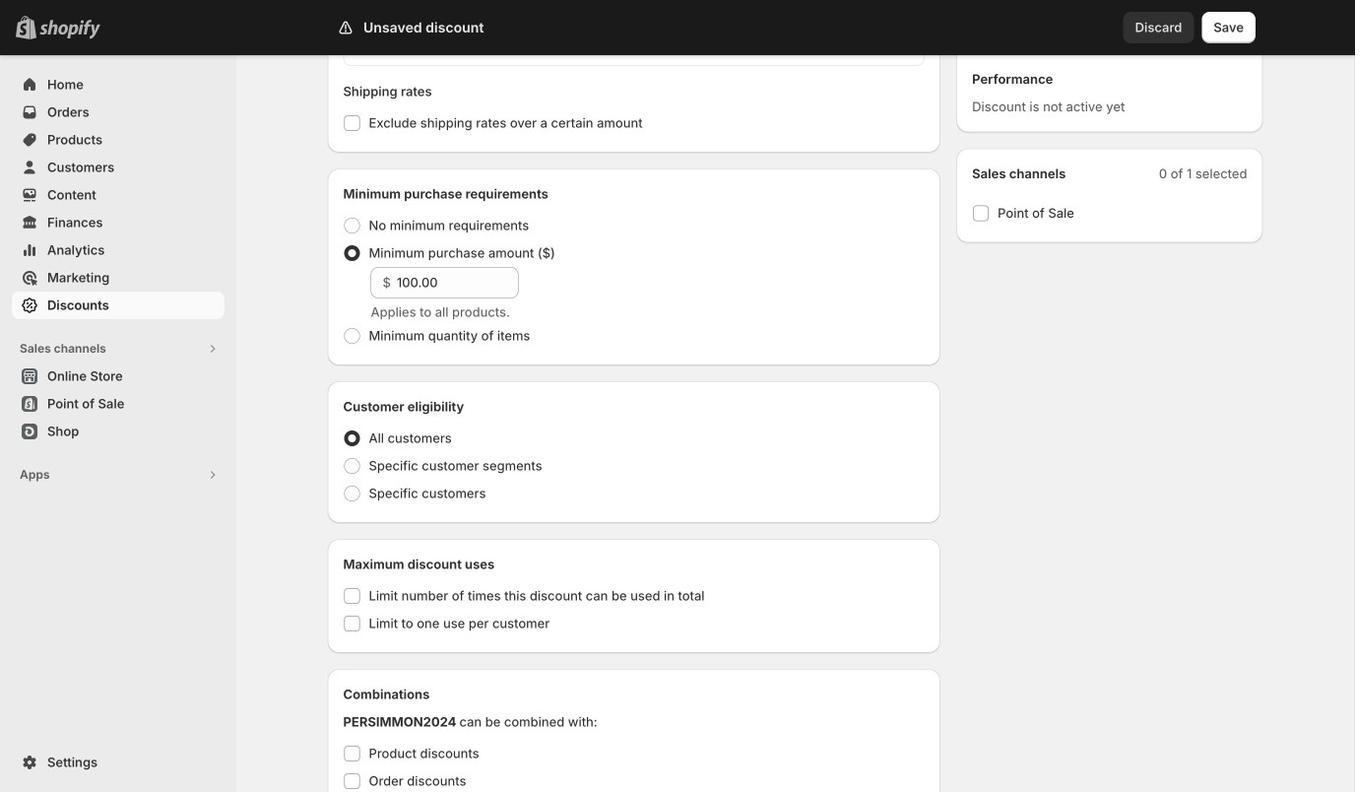 Task type: describe. For each thing, give the bounding box(es) containing it.
0.00 text field
[[397, 267, 519, 299]]



Task type: locate. For each thing, give the bounding box(es) containing it.
shopify image
[[39, 19, 101, 39]]



Task type: vqa. For each thing, say whether or not it's contained in the screenshot.
Previous image
no



